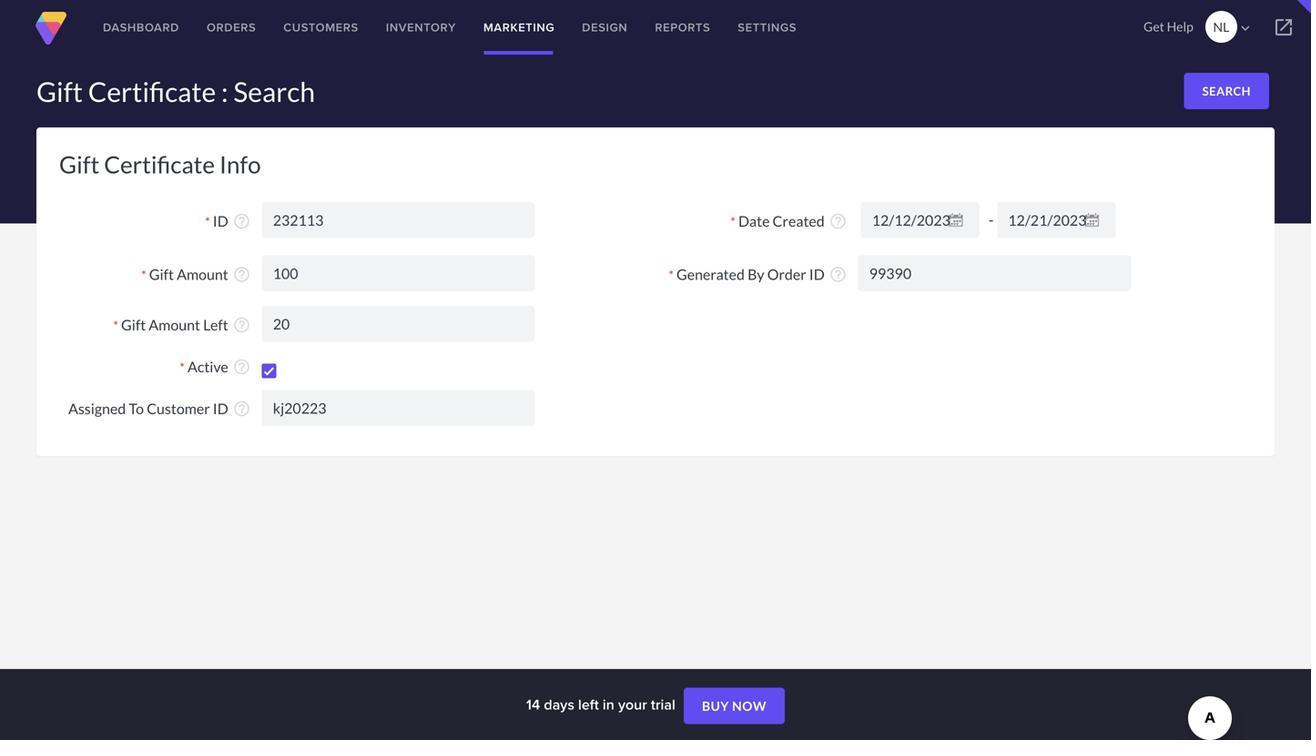 Task type: locate. For each thing, give the bounding box(es) containing it.
2 vertical spatial id
[[213, 400, 228, 417]]

* left generated
[[669, 267, 674, 282]]

* left date
[[730, 214, 736, 229]]

help_outline down * id help_outline
[[233, 265, 251, 284]]

assigned
[[68, 400, 126, 417]]

certificate down the gift certificate : search on the left top
[[104, 150, 215, 178]]

assigned to customer id help_outline
[[68, 400, 251, 418]]

id down * active help_outline
[[213, 400, 228, 417]]

None text field
[[262, 202, 535, 238], [262, 255, 535, 291], [858, 255, 1131, 291], [262, 202, 535, 238], [262, 255, 535, 291], [858, 255, 1131, 291]]

search
[[233, 75, 315, 108], [1202, 84, 1251, 98]]

get
[[1144, 19, 1164, 34]]

help_outline
[[233, 212, 251, 230], [829, 212, 847, 230], [233, 265, 251, 284], [829, 265, 847, 284], [233, 316, 251, 334], [233, 358, 251, 376], [233, 400, 251, 418]]

help_outline inside * date created help_outline
[[829, 212, 847, 230]]

* date created help_outline
[[730, 212, 847, 230]]

* inside * date created help_outline
[[730, 214, 736, 229]]

get help
[[1144, 19, 1193, 34]]

inventory
[[386, 19, 456, 36]]

help_outline right active
[[233, 358, 251, 376]]

* up * gift amount left help_outline at top
[[141, 267, 146, 282]]

* active help_outline
[[180, 358, 251, 376]]

* for * gift amount help_outline
[[141, 267, 146, 282]]

left
[[203, 316, 228, 333]]

help_outline inside * gift amount left help_outline
[[233, 316, 251, 334]]

0 vertical spatial amount
[[177, 265, 228, 283]]

help_outline down the info
[[233, 212, 251, 230]]

MM/DD/YYYY text field
[[861, 202, 979, 238], [997, 202, 1116, 238]]

gift certificate info
[[59, 150, 261, 178]]

orders
[[207, 19, 256, 36]]

buy now
[[702, 698, 767, 714]]

* inside * generated by order id help_outline
[[669, 267, 674, 282]]

id inside * generated by order id help_outline
[[809, 265, 825, 283]]

help_outline right left
[[233, 316, 251, 334]]

certificate down dashboard link
[[88, 75, 216, 108]]

amount inside * gift amount help_outline
[[177, 265, 228, 283]]

mm/dd/yyyy text field right -
[[997, 202, 1116, 238]]

amount inside * gift amount left help_outline
[[149, 316, 200, 333]]

0 vertical spatial certificate
[[88, 75, 216, 108]]

now
[[732, 698, 767, 714]]

None text field
[[262, 306, 535, 342], [262, 390, 535, 426], [262, 306, 535, 342], [262, 390, 535, 426]]

1 vertical spatial id
[[809, 265, 825, 283]]

mm/dd/yyyy text field left -
[[861, 202, 979, 238]]

* gift amount help_outline
[[141, 265, 251, 284]]

1 mm/dd/yyyy text field from the left
[[861, 202, 979, 238]]

help_outline right order
[[829, 265, 847, 284]]

1 vertical spatial certificate
[[104, 150, 215, 178]]

* inside * gift amount help_outline
[[141, 267, 146, 282]]

amount
[[177, 265, 228, 283], [149, 316, 200, 333]]

* generated by order id help_outline
[[669, 265, 847, 284]]

help_outline right created
[[829, 212, 847, 230]]

search down nl 
[[1202, 84, 1251, 98]]

by
[[748, 265, 764, 283]]

certificate for :
[[88, 75, 216, 108]]

left
[[578, 694, 599, 715]]

* for * gift amount left help_outline
[[113, 318, 118, 333]]

help_outline down * active help_outline
[[233, 400, 251, 418]]

1 horizontal spatial search
[[1202, 84, 1251, 98]]

id right order
[[809, 265, 825, 283]]

* for * generated by order id help_outline
[[669, 267, 674, 282]]

id
[[213, 212, 228, 230], [809, 265, 825, 283], [213, 400, 228, 417]]

info
[[219, 150, 261, 178]]

search link
[[1184, 73, 1269, 109]]

amount left left
[[149, 316, 200, 333]]

to
[[129, 400, 144, 417]]

help_outline inside * generated by order id help_outline
[[829, 265, 847, 284]]

* up assigned
[[113, 318, 118, 333]]

generated
[[676, 265, 745, 283]]

certificate
[[88, 75, 216, 108], [104, 150, 215, 178]]

* left active
[[180, 360, 185, 375]]

created
[[773, 212, 825, 230]]

search right :
[[233, 75, 315, 108]]

* inside * id help_outline
[[205, 214, 210, 229]]

settings
[[738, 19, 797, 36]]

1 horizontal spatial mm/dd/yyyy text field
[[997, 202, 1116, 238]]

*
[[205, 214, 210, 229], [730, 214, 736, 229], [141, 267, 146, 282], [669, 267, 674, 282], [113, 318, 118, 333], [180, 360, 185, 375]]

amount for left
[[149, 316, 200, 333]]

* inside * active help_outline
[[180, 360, 185, 375]]

* for * id help_outline
[[205, 214, 210, 229]]

id up * gift amount help_outline
[[213, 212, 228, 230]]

gift inside * gift amount left help_outline
[[121, 316, 146, 333]]

* inside * gift amount left help_outline
[[113, 318, 118, 333]]

* up * gift amount help_outline
[[205, 214, 210, 229]]

certificate for info
[[104, 150, 215, 178]]

0 horizontal spatial mm/dd/yyyy text field
[[861, 202, 979, 238]]

gift certificate : search
[[36, 75, 315, 108]]

order
[[767, 265, 806, 283]]

0 vertical spatial id
[[213, 212, 228, 230]]

amount up left
[[177, 265, 228, 283]]

1 vertical spatial amount
[[149, 316, 200, 333]]

gift
[[36, 75, 83, 108], [59, 150, 99, 178], [149, 265, 174, 283], [121, 316, 146, 333]]



Task type: describe. For each thing, give the bounding box(es) containing it.

[[1237, 20, 1254, 36]]

design
[[582, 19, 628, 36]]

 link
[[1256, 0, 1311, 55]]

active
[[188, 358, 228, 375]]

dashboard link
[[89, 0, 193, 55]]

help_outline inside * gift amount help_outline
[[233, 265, 251, 284]]

* for * active help_outline
[[180, 360, 185, 375]]

14 days left in your trial
[[526, 694, 679, 715]]

gift inside * gift amount help_outline
[[149, 265, 174, 283]]

* gift amount left help_outline
[[113, 316, 251, 334]]

id inside assigned to customer id help_outline
[[213, 400, 228, 417]]

nl
[[1213, 19, 1229, 35]]

marketing
[[483, 19, 555, 36]]


[[1273, 16, 1295, 38]]

customers
[[283, 19, 359, 36]]

trial
[[651, 694, 675, 715]]

0 horizontal spatial search
[[233, 75, 315, 108]]

customer
[[147, 400, 210, 417]]

-
[[988, 211, 994, 229]]

help_outline inside assigned to customer id help_outline
[[233, 400, 251, 418]]

buy now link
[[684, 688, 785, 724]]

* id help_outline
[[205, 212, 251, 230]]

nl 
[[1213, 19, 1254, 36]]

id inside * id help_outline
[[213, 212, 228, 230]]

14
[[526, 694, 540, 715]]

dashboard
[[103, 19, 179, 36]]

2 mm/dd/yyyy text field from the left
[[997, 202, 1116, 238]]

days
[[544, 694, 574, 715]]

amount for help_outline
[[177, 265, 228, 283]]

in
[[603, 694, 614, 715]]

* for * date created help_outline
[[730, 214, 736, 229]]

:
[[221, 75, 228, 108]]

reports
[[655, 19, 710, 36]]

date
[[738, 212, 770, 230]]

help
[[1167, 19, 1193, 34]]

buy
[[702, 698, 729, 714]]

help_outline inside * active help_outline
[[233, 358, 251, 376]]

your
[[618, 694, 647, 715]]

help_outline inside * id help_outline
[[233, 212, 251, 230]]



Task type: vqa. For each thing, say whether or not it's contained in the screenshot.
the bottommost Certificate
yes



